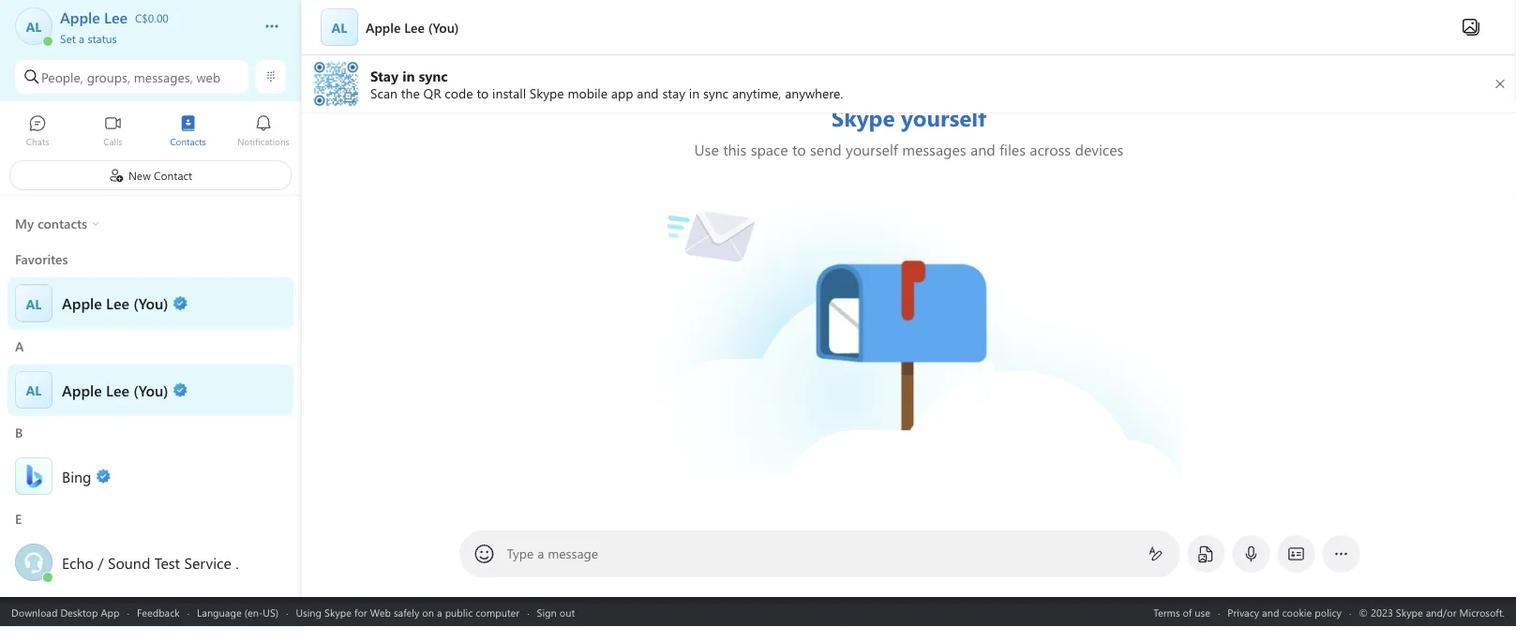 Task type: locate. For each thing, give the bounding box(es) containing it.
apple lee (you) for apple lee (you), selected. list item corresponding to 'a' group
[[62, 380, 169, 400]]

apple lee (you) up 'a' group
[[62, 293, 169, 313]]

1 vertical spatial lee
[[106, 380, 129, 400]]

1 apple lee (you), selected. list item from the top
[[0, 277, 301, 330]]

apple lee (you) inside favorites group
[[62, 293, 169, 313]]

set
[[60, 30, 76, 45]]

apple lee (you), selected. list item
[[0, 277, 301, 330], [0, 364, 301, 416]]

apple lee (you) up b group at the bottom left
[[62, 380, 169, 400]]

a right on at the left bottom of the page
[[437, 606, 442, 620]]

apple inside 'a' group
[[62, 380, 102, 400]]

message
[[548, 545, 599, 562]]

feedback link
[[137, 606, 180, 620]]

feedback
[[137, 606, 180, 620]]

apple lee (you) inside 'a' group
[[62, 380, 169, 400]]

(you) inside 'a' group
[[134, 380, 169, 400]]

0 horizontal spatial a
[[79, 30, 85, 45]]

(you)
[[134, 293, 169, 313], [134, 380, 169, 400]]

1 vertical spatial a
[[538, 545, 544, 562]]

2 vertical spatial a
[[437, 606, 442, 620]]

download desktop app
[[11, 606, 120, 620]]

.
[[236, 553, 239, 573]]

terms
[[1154, 606, 1181, 620]]

1 horizontal spatial a
[[437, 606, 442, 620]]

1 vertical spatial apple lee (you), selected. list item
[[0, 364, 301, 416]]

type
[[507, 545, 534, 562]]

apple
[[62, 293, 102, 313], [62, 380, 102, 400]]

e group
[[0, 504, 301, 591]]

(you) for apple lee (you), selected. list item corresponding to 'a' group
[[134, 380, 169, 400]]

apple lee (you)
[[62, 293, 169, 313], [62, 380, 169, 400]]

apple lee (you), selected. list item up b group at the bottom left
[[0, 364, 301, 416]]

0 vertical spatial apple
[[62, 293, 102, 313]]

lee for favorites group apple lee (you), selected. list item
[[106, 293, 129, 313]]

2 apple from the top
[[62, 380, 102, 400]]

2 (you) from the top
[[134, 380, 169, 400]]

a right set
[[79, 30, 85, 45]]

language (en-us)
[[197, 606, 279, 620]]

set a status
[[60, 30, 117, 45]]

0 vertical spatial a
[[79, 30, 85, 45]]

skype
[[325, 606, 352, 620]]

1 apple from the top
[[62, 293, 102, 313]]

lee up 'a' group
[[106, 293, 129, 313]]

(you) up b group at the bottom left
[[134, 380, 169, 400]]

lee up b group at the bottom left
[[106, 380, 129, 400]]

sound
[[108, 553, 150, 573]]

lee inside favorites group
[[106, 293, 129, 313]]

use
[[1195, 606, 1211, 620]]

/
[[98, 553, 104, 573]]

apple lee (you) for favorites group apple lee (you), selected. list item
[[62, 293, 169, 313]]

terms of use
[[1154, 606, 1211, 620]]

2 horizontal spatial a
[[538, 545, 544, 562]]

2 apple lee (you) from the top
[[62, 380, 169, 400]]

desktop
[[60, 606, 98, 620]]

a
[[79, 30, 85, 45], [538, 545, 544, 562], [437, 606, 442, 620]]

1 (you) from the top
[[134, 293, 169, 313]]

(en-
[[245, 606, 263, 620]]

sign out link
[[537, 606, 575, 620]]

apple lee (you), selected. list item for favorites group
[[0, 277, 301, 330]]

1 apple lee (you) from the top
[[62, 293, 169, 313]]

a right type at bottom
[[538, 545, 544, 562]]

1 vertical spatial apple lee (you)
[[62, 380, 169, 400]]

(you) for favorites group apple lee (you), selected. list item
[[134, 293, 169, 313]]

1 vertical spatial apple
[[62, 380, 102, 400]]

favorites group
[[0, 244, 301, 332]]

apple for favorites group apple lee (you), selected. list item
[[62, 293, 102, 313]]

status
[[88, 30, 117, 45]]

app
[[101, 606, 120, 620]]

lee
[[106, 293, 129, 313], [106, 380, 129, 400]]

1 vertical spatial (you)
[[134, 380, 169, 400]]

web
[[370, 606, 391, 620]]

tab list
[[0, 106, 301, 158]]

apple inside favorites group
[[62, 293, 102, 313]]

2 lee from the top
[[106, 380, 129, 400]]

and
[[1263, 606, 1280, 620]]

2 apple lee (you), selected. list item from the top
[[0, 364, 301, 416]]

terms of use link
[[1154, 606, 1211, 620]]

0 vertical spatial apple lee (you), selected. list item
[[0, 277, 301, 330]]

1 lee from the top
[[106, 293, 129, 313]]

0 vertical spatial (you)
[[134, 293, 169, 313]]

a inside set a status button
[[79, 30, 85, 45]]

privacy and cookie policy link
[[1228, 606, 1342, 620]]

0 vertical spatial lee
[[106, 293, 129, 313]]

Type a message text field
[[507, 545, 1134, 564]]

0 vertical spatial apple lee (you)
[[62, 293, 169, 313]]

apple lee (you), selected. list item for 'a' group
[[0, 364, 301, 416]]

apple lee (you), selected. list item up 'a' group
[[0, 277, 301, 330]]

lee inside 'a' group
[[106, 380, 129, 400]]

(you) up 'a' group
[[134, 293, 169, 313]]

(you) inside favorites group
[[134, 293, 169, 313]]



Task type: describe. For each thing, give the bounding box(es) containing it.
sign
[[537, 606, 557, 620]]

safely
[[394, 606, 420, 620]]

sign out
[[537, 606, 575, 620]]

a for type
[[538, 545, 544, 562]]

echo / sound test service .
[[62, 553, 239, 573]]

people, groups, messages, web
[[41, 68, 221, 86]]

privacy and cookie policy
[[1228, 606, 1342, 620]]

public
[[445, 606, 473, 620]]

people, groups, messages, web button
[[15, 60, 249, 94]]

download desktop app link
[[11, 606, 120, 620]]

test
[[155, 553, 180, 573]]

groups,
[[87, 68, 130, 86]]

using skype for web safely on a public computer link
[[296, 606, 520, 620]]

set a status button
[[60, 26, 246, 45]]

a for set
[[79, 30, 85, 45]]

on
[[422, 606, 434, 620]]

us)
[[263, 606, 279, 620]]

people,
[[41, 68, 83, 86]]

service
[[184, 553, 231, 573]]

for
[[355, 606, 367, 620]]

download
[[11, 606, 58, 620]]

bing
[[62, 466, 91, 486]]

policy
[[1315, 606, 1342, 620]]

messages,
[[134, 68, 193, 86]]

out
[[560, 606, 575, 620]]

cookie
[[1283, 606, 1313, 620]]

a group
[[0, 332, 301, 418]]

b group
[[0, 418, 301, 504]]

privacy
[[1228, 606, 1260, 620]]

computer
[[476, 606, 520, 620]]

of
[[1183, 606, 1193, 620]]

type a message
[[507, 545, 599, 562]]

echo
[[62, 553, 94, 573]]

using skype for web safely on a public computer
[[296, 606, 520, 620]]

using
[[296, 606, 322, 620]]

lee for apple lee (you), selected. list item corresponding to 'a' group
[[106, 380, 129, 400]]

language
[[197, 606, 242, 620]]

web
[[197, 68, 221, 86]]

apple for apple lee (you), selected. list item corresponding to 'a' group
[[62, 380, 102, 400]]

language (en-us) link
[[197, 606, 279, 620]]



Task type: vqa. For each thing, say whether or not it's contained in the screenshot.
top the
no



